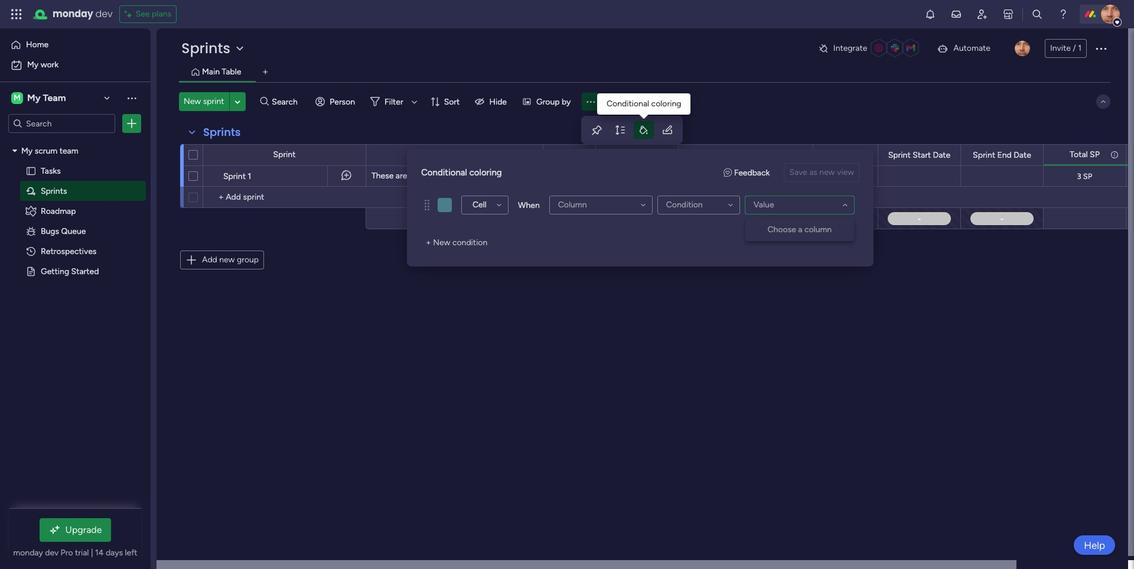 Task type: locate. For each thing, give the bounding box(es) containing it.
0 / 1 down column
[[562, 213, 577, 224]]

dev
[[95, 7, 113, 21], [45, 548, 59, 558]]

conditional coloring down goals
[[421, 167, 502, 178]]

sprints up roadmap at the top left of the page
[[41, 186, 67, 196]]

0 vertical spatial coloring
[[652, 99, 682, 109]]

sprints down sprint
[[203, 125, 241, 139]]

1 vertical spatial dev
[[45, 548, 59, 558]]

tab inside main table tab list
[[256, 63, 275, 82]]

sp
[[1090, 149, 1100, 159], [1084, 172, 1093, 181]]

1 down column
[[574, 213, 577, 224]]

1 horizontal spatial monday
[[53, 7, 93, 21]]

roadmap
[[41, 206, 76, 216]]

my right caret down image
[[21, 145, 33, 155]]

2 horizontal spatial /
[[1073, 43, 1077, 53]]

/
[[1073, 43, 1077, 53], [569, 213, 572, 224], [845, 213, 849, 224]]

coloring down main table tab list
[[652, 99, 682, 109]]

are
[[396, 171, 407, 181]]

Total SP field
[[1067, 148, 1103, 161]]

new left sprint
[[184, 96, 201, 106]]

1 vertical spatial sprints
[[203, 125, 241, 139]]

1 horizontal spatial new
[[433, 238, 451, 248]]

dev left see
[[95, 7, 113, 21]]

filter
[[385, 97, 403, 107]]

sprint left start
[[889, 150, 911, 160]]

by
[[562, 97, 571, 107]]

sprints button
[[179, 38, 249, 58]]

0 horizontal spatial tasks
[[41, 165, 61, 176]]

|
[[91, 548, 93, 558]]

1 vertical spatial monday
[[13, 548, 43, 558]]

my work link
[[7, 56, 144, 74]]

new right add
[[219, 255, 235, 265]]

2 vertical spatial sprints
[[41, 186, 67, 196]]

sp for 3 sp
[[1084, 172, 1093, 181]]

date inside sprint end date field
[[1014, 150, 1032, 160]]

new right as
[[820, 167, 835, 177]]

conditional down sprint goals field
[[421, 167, 467, 178]]

column information image
[[797, 150, 807, 159]]

Search in workspace field
[[25, 117, 99, 130]]

new sprint
[[184, 96, 224, 106]]

0 horizontal spatial 0
[[562, 213, 568, 224]]

1 horizontal spatial coloring
[[652, 99, 682, 109]]

0 vertical spatial tasks
[[736, 149, 756, 159]]

tasks up the feedback link
[[736, 149, 756, 159]]

group by
[[537, 97, 571, 107]]

date right start
[[933, 150, 951, 160]]

integrate button
[[814, 36, 928, 61]]

1 horizontal spatial dev
[[95, 7, 113, 21]]

Sprints field
[[200, 125, 244, 140]]

workspace selection element
[[11, 91, 68, 105]]

monday for monday dev pro trial | 14 days left
[[13, 548, 43, 558]]

3
[[1078, 172, 1082, 181]]

menu image
[[586, 96, 597, 107]]

my inside option
[[27, 60, 39, 70]]

retrospectives
[[41, 246, 97, 256]]

conditional coloring
[[607, 99, 682, 109], [421, 167, 502, 178]]

Sprint Timeline field
[[607, 149, 668, 162]]

conditional down main table tab list
[[607, 99, 650, 109]]

sp right total
[[1090, 149, 1100, 159]]

my work option
[[7, 56, 144, 74]]

my team
[[27, 92, 66, 103]]

sp inside field
[[1090, 149, 1100, 159]]

team
[[59, 145, 78, 155]]

tab
[[256, 63, 275, 82]]

main table
[[202, 67, 241, 77]]

when
[[518, 200, 540, 210]]

1 horizontal spatial conditional
[[607, 99, 650, 109]]

0 horizontal spatial date
[[933, 150, 951, 160]]

sprint for sprint start date
[[889, 150, 911, 160]]

conditional coloring down main table tab list
[[607, 99, 682, 109]]

monday marketplace image
[[1003, 8, 1015, 20]]

save as new view button
[[784, 163, 860, 182]]

v2 user feedback image
[[724, 168, 732, 178]]

tasks
[[736, 149, 756, 159], [41, 165, 61, 176]]

0 vertical spatial sprints
[[181, 38, 230, 58]]

my right the workspace icon
[[27, 92, 41, 103]]

a
[[799, 225, 803, 235]]

1 vertical spatial conditional coloring
[[421, 167, 502, 178]]

workspace image
[[11, 92, 23, 105]]

0 horizontal spatial dev
[[45, 548, 59, 558]]

1 public board image from the top
[[25, 165, 37, 176]]

coloring
[[652, 99, 682, 109], [470, 167, 502, 178]]

sp right 3
[[1084, 172, 1093, 181]]

/ right 'invite'
[[1073, 43, 1077, 53]]

public board image for tasks
[[25, 165, 37, 176]]

1 horizontal spatial date
[[1014, 150, 1032, 160]]

monday up home option
[[53, 7, 93, 21]]

sprints inside field
[[203, 125, 241, 139]]

sprint for sprint 1
[[223, 171, 246, 181]]

0 down column
[[562, 213, 568, 224]]

sprint for sprint end date
[[973, 150, 996, 160]]

Search field
[[269, 93, 305, 110]]

start
[[913, 150, 931, 160]]

Tasks field
[[733, 148, 759, 161]]

started
[[71, 266, 99, 276]]

public board image
[[25, 165, 37, 176], [25, 265, 37, 277]]

coloring down goals
[[470, 167, 502, 178]]

new
[[820, 167, 835, 177], [219, 255, 235, 265]]

hide button
[[471, 92, 514, 111]]

1 vertical spatial public board image
[[25, 265, 37, 277]]

work
[[41, 60, 59, 70]]

date inside sprint start date field
[[933, 150, 951, 160]]

1 horizontal spatial 0
[[838, 213, 844, 224]]

1
[[1079, 43, 1082, 53], [248, 171, 251, 181], [754, 171, 758, 180], [574, 213, 577, 224], [850, 213, 854, 224]]

invite
[[1051, 43, 1071, 53]]

0 vertical spatial dev
[[95, 7, 113, 21]]

james peterson image
[[1102, 5, 1120, 24]]

value
[[754, 200, 774, 210]]

main
[[202, 67, 220, 77]]

condition
[[666, 200, 703, 210]]

2 vertical spatial my
[[21, 145, 33, 155]]

my inside workspace selection "element"
[[27, 92, 41, 103]]

bugs queue
[[41, 226, 86, 236]]

sprint left end
[[973, 150, 996, 160]]

/ down column
[[569, 213, 572, 224]]

column
[[558, 200, 587, 210]]

as
[[810, 167, 818, 177]]

/ down view
[[845, 213, 849, 224]]

0 horizontal spatial 0 / 1
[[562, 213, 577, 224]]

1 vertical spatial my
[[27, 92, 41, 103]]

my
[[27, 60, 39, 70], [27, 92, 41, 103], [21, 145, 33, 155]]

filter button
[[366, 92, 422, 111]]

Completed? field
[[820, 149, 872, 162]]

Sprint End Date field
[[970, 149, 1035, 162]]

1 vertical spatial tasks
[[41, 165, 61, 176]]

sprint up sprints
[[432, 150, 454, 160]]

james peterson image
[[1015, 41, 1031, 56]]

sprint up + add sprint text box
[[273, 150, 296, 160]]

date right end
[[1014, 150, 1032, 160]]

0 vertical spatial public board image
[[25, 165, 37, 176]]

1 down view
[[850, 213, 854, 224]]

2 public board image from the top
[[25, 265, 37, 277]]

0 vertical spatial my
[[27, 60, 39, 70]]

collapse image
[[1099, 97, 1109, 106]]

1 horizontal spatial 0 / 1
[[838, 213, 854, 224]]

update feed image
[[951, 8, 963, 20]]

1 vertical spatial coloring
[[470, 167, 502, 178]]

sprints inside list box
[[41, 186, 67, 196]]

days
[[106, 548, 123, 558]]

0 vertical spatial monday
[[53, 7, 93, 21]]

sprint
[[273, 150, 296, 160], [432, 150, 454, 160], [610, 150, 632, 160], [889, 150, 911, 160], [973, 150, 996, 160], [223, 171, 246, 181]]

plans
[[152, 9, 171, 19]]

public board image left getting
[[25, 265, 37, 277]]

public board image down scrum
[[25, 165, 37, 176]]

new right '+'
[[433, 238, 451, 248]]

0 down view
[[838, 213, 844, 224]]

0 / 1
[[562, 213, 577, 224], [838, 213, 854, 224]]

options image
[[126, 118, 138, 129]]

0 / 1 down view
[[838, 213, 854, 224]]

option
[[0, 140, 151, 142]]

notifications image
[[925, 8, 937, 20]]

completed?
[[823, 150, 869, 160]]

1 vertical spatial sp
[[1084, 172, 1093, 181]]

date
[[933, 150, 951, 160], [1014, 150, 1032, 160]]

0 horizontal spatial new
[[219, 255, 235, 265]]

0 vertical spatial sp
[[1090, 149, 1100, 159]]

/ inside button
[[1073, 43, 1077, 53]]

conditional
[[607, 99, 650, 109], [421, 167, 467, 178]]

getting started
[[41, 266, 99, 276]]

see plans
[[136, 9, 171, 19]]

1 right 'invite'
[[1079, 43, 1082, 53]]

automate
[[954, 43, 991, 53]]

0 horizontal spatial conditional
[[421, 167, 467, 178]]

0 horizontal spatial coloring
[[470, 167, 502, 178]]

help button
[[1074, 535, 1116, 555]]

0 horizontal spatial new
[[184, 96, 201, 106]]

0 vertical spatial conditional coloring
[[607, 99, 682, 109]]

0 horizontal spatial conditional coloring
[[421, 167, 502, 178]]

help image
[[1058, 8, 1070, 20]]

monday left pro
[[13, 548, 43, 558]]

my left 'work'
[[27, 60, 39, 70]]

table
[[222, 67, 241, 77]]

tasks down my scrum team at the top of page
[[41, 165, 61, 176]]

left
[[125, 548, 137, 558]]

sp for total sp
[[1090, 149, 1100, 159]]

upgrade button
[[39, 518, 111, 542]]

1 date from the left
[[933, 150, 951, 160]]

1 0 from the left
[[562, 213, 568, 224]]

list box
[[0, 138, 151, 441]]

0 horizontal spatial monday
[[13, 548, 43, 558]]

monday dev pro trial | 14 days left
[[13, 548, 137, 558]]

0 vertical spatial conditional
[[607, 99, 650, 109]]

add new group
[[202, 255, 259, 265]]

1 horizontal spatial tasks
[[736, 149, 756, 159]]

tasks inside field
[[736, 149, 756, 159]]

sprint inside 'field'
[[610, 150, 632, 160]]

dev left pro
[[45, 548, 59, 558]]

sprint left timeline
[[610, 150, 632, 160]]

2 date from the left
[[1014, 150, 1032, 160]]

1 horizontal spatial new
[[820, 167, 835, 177]]

sprint down sprints field
[[223, 171, 246, 181]]

sprints up the main
[[181, 38, 230, 58]]



Task type: vqa. For each thing, say whether or not it's contained in the screenshot.
top lottie animation image
no



Task type: describe. For each thing, give the bounding box(es) containing it.
choose a column
[[768, 225, 832, 235]]

cell
[[473, 200, 487, 210]]

date for sprint end date
[[1014, 150, 1032, 160]]

trial
[[75, 548, 89, 558]]

column information image
[[1110, 150, 1120, 159]]

group
[[537, 97, 560, 107]]

public board image for getting started
[[25, 265, 37, 277]]

0 vertical spatial new
[[820, 167, 835, 177]]

dev for monday dev
[[95, 7, 113, 21]]

+ new condition button
[[421, 233, 492, 252]]

home link
[[7, 35, 144, 54]]

2 0 from the left
[[838, 213, 844, 224]]

sprint start date
[[889, 150, 951, 160]]

options image
[[1094, 41, 1109, 56]]

0 horizontal spatial /
[[569, 213, 572, 224]]

m
[[14, 93, 21, 103]]

workspace options image
[[126, 92, 138, 104]]

sort
[[444, 97, 460, 107]]

home option
[[7, 35, 144, 54]]

sprint timeline
[[610, 150, 665, 160]]

sprints for sprints field
[[203, 125, 241, 139]]

date for sprint start date
[[933, 150, 951, 160]]

end
[[998, 150, 1012, 160]]

hide
[[490, 97, 507, 107]]

help
[[1084, 539, 1106, 551]]

save as new view
[[790, 167, 855, 177]]

tasks inside list box
[[41, 165, 61, 176]]

sprint for sprint
[[273, 150, 296, 160]]

bugs
[[41, 226, 59, 236]]

v2 search image
[[260, 95, 269, 108]]

invite / 1
[[1051, 43, 1082, 53]]

choose
[[768, 225, 797, 235]]

+ Add sprint text field
[[209, 190, 360, 204]]

goals
[[451, 171, 470, 181]]

the
[[409, 171, 422, 181]]

timeline
[[634, 150, 665, 160]]

list box containing my scrum team
[[0, 138, 151, 441]]

condition
[[453, 238, 488, 248]]

Sprint Goals field
[[429, 149, 480, 162]]

add view image
[[263, 68, 268, 77]]

see
[[136, 9, 150, 19]]

monday dev
[[53, 7, 113, 21]]

2 0 / 1 from the left
[[838, 213, 854, 224]]

total sp
[[1070, 149, 1100, 159]]

task
[[738, 171, 753, 180]]

1 up + add sprint text box
[[248, 171, 251, 181]]

person button
[[311, 92, 362, 111]]

sprint 1
[[223, 171, 251, 181]]

automate button
[[933, 39, 996, 58]]

my for my team
[[27, 92, 41, 103]]

main table tab list
[[179, 63, 1111, 82]]

total
[[1070, 149, 1088, 159]]

add new group button
[[180, 251, 264, 269]]

group by button
[[518, 92, 578, 111]]

queue
[[61, 226, 86, 236]]

0 vertical spatial new
[[184, 96, 201, 106]]

upgrade
[[65, 524, 102, 535]]

group
[[237, 255, 259, 265]]

my for my work
[[27, 60, 39, 70]]

1 vertical spatial new
[[219, 255, 235, 265]]

save
[[790, 167, 808, 177]]

3 sp
[[1078, 172, 1093, 181]]

task 1
[[738, 171, 758, 180]]

search everything image
[[1032, 8, 1044, 20]]

sprints
[[424, 171, 449, 181]]

my for my scrum team
[[21, 145, 33, 155]]

sprint for sprint goals
[[432, 150, 454, 160]]

+ new condition
[[426, 238, 488, 248]]

1 inside button
[[1079, 43, 1082, 53]]

scrum
[[35, 145, 57, 155]]

person
[[330, 97, 355, 107]]

arrow down image
[[408, 95, 422, 109]]

column
[[805, 225, 832, 235]]

these are the sprints goals
[[372, 171, 470, 181]]

team
[[43, 92, 66, 103]]

home
[[26, 40, 49, 50]]

select product image
[[11, 8, 22, 20]]

Sprint Start Date field
[[886, 149, 954, 162]]

Active? field
[[553, 149, 587, 162]]

14
[[95, 548, 104, 558]]

dev for monday dev pro trial | 14 days left
[[45, 548, 59, 558]]

pro
[[61, 548, 73, 558]]

these
[[372, 171, 394, 181]]

my scrum team
[[21, 145, 78, 155]]

integrate
[[834, 43, 868, 53]]

1 horizontal spatial conditional coloring
[[607, 99, 682, 109]]

sprint goals
[[432, 150, 477, 160]]

caret down image
[[12, 146, 17, 155]]

view
[[837, 167, 855, 177]]

1 vertical spatial new
[[433, 238, 451, 248]]

add
[[202, 255, 217, 265]]

my work
[[27, 60, 59, 70]]

new sprint button
[[179, 92, 229, 111]]

invite / 1 button
[[1045, 39, 1087, 58]]

active?
[[556, 150, 584, 160]]

sprint for sprint timeline
[[610, 150, 632, 160]]

sprints for sprints "button"
[[181, 38, 230, 58]]

1 vertical spatial conditional
[[421, 167, 467, 178]]

see plans button
[[120, 5, 177, 23]]

+
[[426, 238, 431, 248]]

feedback link
[[724, 166, 770, 179]]

angle down image
[[235, 97, 240, 106]]

1 right task
[[754, 171, 758, 180]]

feedback
[[734, 168, 770, 178]]

getting
[[41, 266, 69, 276]]

goals
[[456, 150, 477, 160]]

1 0 / 1 from the left
[[562, 213, 577, 224]]

sort button
[[425, 92, 467, 111]]

invite members image
[[977, 8, 989, 20]]

main table button
[[199, 66, 244, 79]]

1 horizontal spatial /
[[845, 213, 849, 224]]

monday for monday dev
[[53, 7, 93, 21]]

sprint end date
[[973, 150, 1032, 160]]



